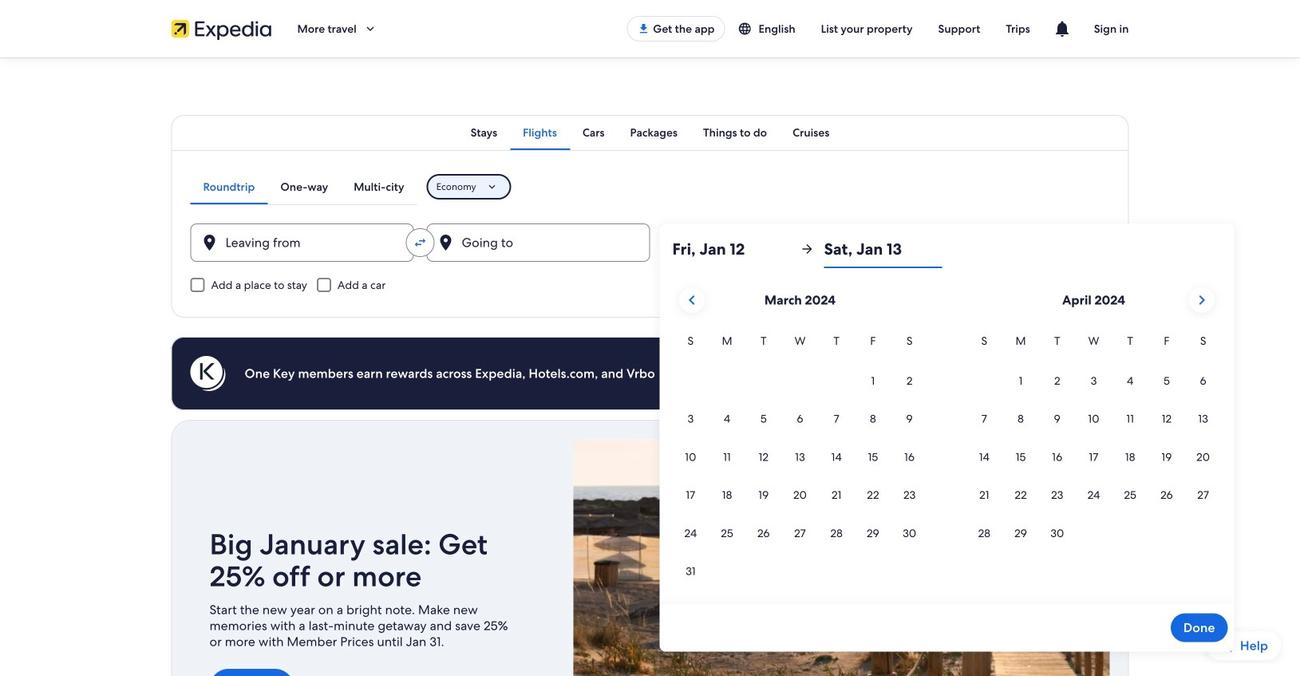 Task type: describe. For each thing, give the bounding box(es) containing it.
download the app button image
[[637, 22, 650, 35]]

communication center icon image
[[1053, 19, 1072, 38]]

march 2024 element
[[673, 332, 928, 591]]

directional image
[[800, 242, 815, 256]]

more travel image
[[363, 22, 377, 36]]

small image
[[738, 22, 759, 36]]

april 2024 element
[[966, 332, 1222, 553]]

swap origin and destination values image
[[413, 236, 428, 250]]

previous month image
[[683, 291, 702, 310]]



Task type: vqa. For each thing, say whether or not it's contained in the screenshot.
bottommost CITY
no



Task type: locate. For each thing, give the bounding box(es) containing it.
0 vertical spatial tab list
[[171, 115, 1129, 150]]

tab list
[[171, 115, 1129, 150], [190, 169, 417, 204]]

1 vertical spatial tab list
[[190, 169, 417, 204]]

main content
[[0, 57, 1301, 676]]

next month image
[[1193, 291, 1212, 310]]

application
[[673, 281, 1222, 591]]

expedia logo image
[[171, 18, 272, 40]]



